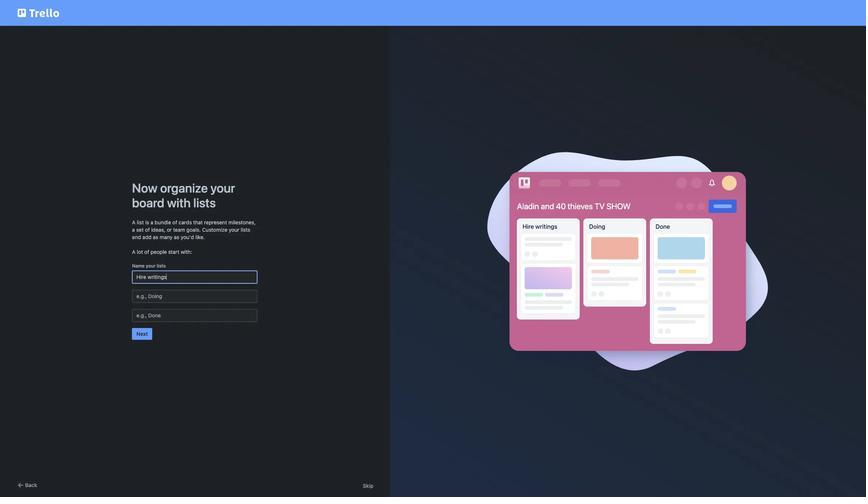 Task type: describe. For each thing, give the bounding box(es) containing it.
customize
[[202, 227, 228, 233]]

and inside a list is a bundle of cards that represent milestones, a set of ideas, or team goals. customize your lists and add as many as you'd like.
[[132, 234, 141, 240]]

like.
[[195, 234, 205, 240]]

thieves
[[568, 202, 593, 211]]

doing
[[589, 224, 606, 230]]

your inside now organize your board with lists
[[211, 181, 235, 195]]

a lot of people start with:
[[132, 249, 192, 255]]

0 horizontal spatial a
[[132, 227, 135, 233]]

hire writings
[[523, 224, 558, 230]]

that
[[193, 219, 203, 226]]

cards
[[179, 219, 192, 226]]

goals.
[[187, 227, 201, 233]]

next button
[[132, 328, 152, 340]]

or
[[167, 227, 172, 233]]

1 horizontal spatial a
[[151, 219, 153, 226]]

40
[[556, 202, 566, 211]]

now
[[132, 181, 158, 195]]

many
[[160, 234, 173, 240]]

a for a list is a bundle of cards that represent milestones, a set of ideas, or team goals. customize your lists and add as many as you'd like.
[[132, 219, 136, 226]]

start
[[168, 249, 179, 255]]

bundle
[[155, 219, 171, 226]]

1 horizontal spatial and
[[541, 202, 554, 211]]

skip
[[363, 484, 374, 490]]

tv
[[595, 202, 605, 211]]

2 as from the left
[[174, 234, 179, 240]]

skip button
[[363, 483, 374, 491]]

1 vertical spatial of
[[145, 227, 150, 233]]

you'd
[[181, 234, 194, 240]]

name your lists
[[132, 263, 166, 269]]

ideas,
[[151, 227, 165, 233]]

represent
[[204, 219, 227, 226]]

aladin and 40 thieves tv show
[[517, 202, 631, 211]]



Task type: locate. For each thing, give the bounding box(es) containing it.
0 vertical spatial and
[[541, 202, 554, 211]]

your right name
[[146, 263, 156, 269]]

as down team
[[174, 234, 179, 240]]

milestones,
[[229, 219, 256, 226]]

e.g., Done text field
[[132, 309, 258, 323]]

and
[[541, 202, 554, 211], [132, 234, 141, 240]]

a left set
[[132, 227, 135, 233]]

now organize your board with lists
[[132, 181, 235, 210]]

lists up that
[[193, 195, 216, 210]]

lists inside a list is a bundle of cards that represent milestones, a set of ideas, or team goals. customize your lists and add as many as you'd like.
[[241, 227, 250, 233]]

next
[[137, 331, 148, 337]]

1 vertical spatial a
[[132, 249, 136, 255]]

0 horizontal spatial lists
[[157, 263, 166, 269]]

your inside a list is a bundle of cards that represent milestones, a set of ideas, or team goals. customize your lists and add as many as you'd like.
[[229, 227, 239, 233]]

1 horizontal spatial trello image
[[517, 176, 532, 191]]

lists down milestones,
[[241, 227, 250, 233]]

of
[[172, 219, 177, 226], [145, 227, 150, 233], [144, 249, 149, 255]]

0 horizontal spatial trello image
[[16, 4, 61, 21]]

organize
[[160, 181, 208, 195]]

1 vertical spatial your
[[229, 227, 239, 233]]

back button
[[16, 482, 37, 491]]

1 vertical spatial a
[[132, 227, 135, 233]]

board
[[132, 195, 164, 210]]

1 horizontal spatial as
[[174, 234, 179, 240]]

0 vertical spatial trello image
[[16, 4, 61, 21]]

aladin
[[517, 202, 539, 211]]

a left the list at the left top of the page
[[132, 219, 136, 226]]

1 a from the top
[[132, 219, 136, 226]]

lists down the a lot of people start with:
[[157, 263, 166, 269]]

2 vertical spatial lists
[[157, 263, 166, 269]]

your down milestones,
[[229, 227, 239, 233]]

and down set
[[132, 234, 141, 240]]

with
[[167, 195, 191, 210]]

lot
[[137, 249, 143, 255]]

0 vertical spatial a
[[151, 219, 153, 226]]

0 vertical spatial your
[[211, 181, 235, 195]]

0 vertical spatial a
[[132, 219, 136, 226]]

0 vertical spatial lists
[[193, 195, 216, 210]]

Name your lists text field
[[132, 271, 258, 284]]

list
[[137, 219, 144, 226]]

1 vertical spatial trello image
[[517, 176, 532, 191]]

writings
[[536, 224, 558, 230]]

set
[[136, 227, 144, 233]]

add
[[142, 234, 151, 240]]

2 horizontal spatial lists
[[241, 227, 250, 233]]

2 a from the top
[[132, 249, 136, 255]]

a left lot
[[132, 249, 136, 255]]

trello image
[[16, 4, 61, 21], [517, 176, 532, 191]]

of down is at the left top
[[145, 227, 150, 233]]

a
[[151, 219, 153, 226], [132, 227, 135, 233]]

1 vertical spatial lists
[[241, 227, 250, 233]]

as
[[153, 234, 158, 240], [174, 234, 179, 240]]

a list is a bundle of cards that represent milestones, a set of ideas, or team goals. customize your lists and add as many as you'd like.
[[132, 219, 256, 240]]

as down ideas, on the top of page
[[153, 234, 158, 240]]

and left "40"
[[541, 202, 554, 211]]

done
[[656, 224, 670, 230]]

lists inside now organize your board with lists
[[193, 195, 216, 210]]

back
[[25, 483, 37, 489]]

your
[[211, 181, 235, 195], [229, 227, 239, 233], [146, 263, 156, 269]]

lists
[[193, 195, 216, 210], [241, 227, 250, 233], [157, 263, 166, 269]]

of right lot
[[144, 249, 149, 255]]

1 horizontal spatial lists
[[193, 195, 216, 210]]

0 horizontal spatial as
[[153, 234, 158, 240]]

a right is at the left top
[[151, 219, 153, 226]]

of up team
[[172, 219, 177, 226]]

with:
[[181, 249, 192, 255]]

a
[[132, 219, 136, 226], [132, 249, 136, 255]]

a inside a list is a bundle of cards that represent milestones, a set of ideas, or team goals. customize your lists and add as many as you'd like.
[[132, 219, 136, 226]]

e.g., Doing text field
[[132, 290, 258, 303]]

hire
[[523, 224, 534, 230]]

team
[[173, 227, 185, 233]]

1 vertical spatial and
[[132, 234, 141, 240]]

0 vertical spatial of
[[172, 219, 177, 226]]

1 as from the left
[[153, 234, 158, 240]]

people
[[151, 249, 167, 255]]

a for a lot of people start with:
[[132, 249, 136, 255]]

show
[[607, 202, 631, 211]]

2 vertical spatial your
[[146, 263, 156, 269]]

0 horizontal spatial and
[[132, 234, 141, 240]]

is
[[145, 219, 149, 226]]

name
[[132, 263, 145, 269]]

2 vertical spatial of
[[144, 249, 149, 255]]

your up represent
[[211, 181, 235, 195]]



Task type: vqa. For each thing, say whether or not it's contained in the screenshot.
the leftmost on-
no



